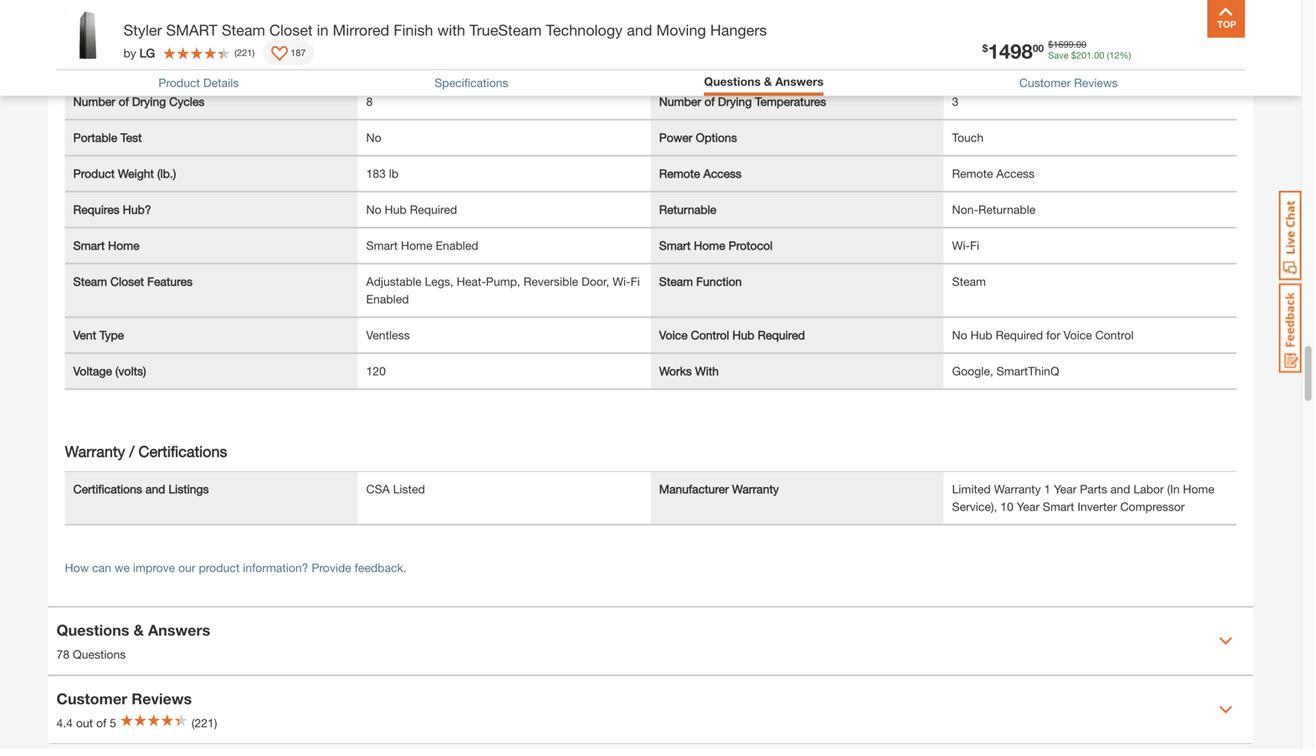 Task type: describe. For each thing, give the bounding box(es) containing it.
120
[[366, 364, 386, 378]]

1 vertical spatial cycles
[[169, 95, 205, 108]]

questions & answers 78 questions
[[56, 621, 210, 661]]

home for smart home enabled
[[401, 239, 432, 252]]

0 horizontal spatial reversible
[[366, 23, 421, 36]]

dry cycles
[[659, 23, 716, 36]]

number for number of drying temperatures
[[659, 95, 701, 108]]

requires hub?
[[73, 203, 151, 216]]

4.4 out of 5
[[56, 716, 116, 730]]

2 remote access from the left
[[952, 167, 1035, 180]]

compressor
[[1120, 500, 1185, 514]]

product weight (lb.)
[[73, 167, 176, 180]]

smart home enabled
[[366, 239, 478, 252]]

12
[[1109, 50, 1120, 60]]

0 vertical spatial customer
[[1019, 76, 1071, 90]]

2 remote from the left
[[952, 167, 993, 180]]

hub?
[[123, 203, 151, 216]]

0 horizontal spatial (
[[234, 47, 237, 58]]

home for smart home protocol
[[694, 239, 725, 252]]

0 vertical spatial fi
[[970, 239, 979, 252]]

answers for questions & answers
[[775, 74, 824, 88]]

items
[[440, 59, 469, 72]]

1 remote access from the left
[[659, 167, 742, 180]]

product for product weight (lb.)
[[73, 167, 115, 180]]

location
[[711, 59, 756, 72]]

product
[[199, 561, 240, 575]]

portable test
[[73, 131, 142, 144]]

smart for smart home protocol
[[659, 239, 691, 252]]

pump,
[[486, 275, 520, 288]]

hub for no hub required for voice control
[[971, 328, 992, 342]]

reversible inside adjustable legs, heat-pump, reversible door, wi-fi enabled
[[524, 275, 578, 288]]

product image image
[[61, 8, 115, 63]]

vent type
[[73, 328, 124, 342]]

door,
[[581, 275, 609, 288]]

styler
[[123, 21, 162, 39]]

1 horizontal spatial .
[[1092, 50, 1094, 60]]

home inside limited warranty 1 year parts and labor (in home service), 10 year smart inverter compressor
[[1183, 482, 1214, 496]]

manufacturer
[[659, 482, 729, 496]]

187
[[291, 47, 306, 58]]

inverter
[[1078, 500, 1117, 514]]

with
[[695, 364, 719, 378]]

0 vertical spatial enabled
[[436, 239, 478, 252]]

(in
[[1167, 482, 1180, 496]]

smartthinq
[[997, 364, 1059, 378]]

$ 1498 00 $ 1699 . 00 save $ 201 . 00 ( 12 %)
[[982, 39, 1131, 63]]

warranty / certifications
[[65, 442, 227, 460]]

4.4
[[56, 716, 73, 730]]

no hub required
[[366, 203, 457, 216]]

(volts)
[[115, 364, 146, 378]]

can
[[92, 561, 111, 575]]

of for temperatures
[[704, 95, 715, 108]]

feedback link image
[[1279, 283, 1302, 373]]

0 horizontal spatial year
[[1017, 500, 1040, 514]]

1 horizontal spatial closet
[[269, 21, 313, 39]]

187 button
[[263, 40, 314, 65]]

product for product details
[[159, 76, 200, 90]]

2 control from the left
[[1095, 328, 1134, 342]]

drying for temperatures
[[718, 95, 752, 108]]

feedback.
[[355, 561, 406, 575]]

caret image
[[1219, 703, 1232, 717]]

csa
[[366, 482, 390, 496]]

(lb.)
[[157, 167, 176, 180]]

truesteam
[[469, 21, 542, 39]]

5
[[110, 716, 116, 730]]

with
[[437, 21, 465, 39]]

0 horizontal spatial .
[[1074, 39, 1076, 50]]

our
[[178, 561, 196, 575]]

no additional items included
[[366, 59, 518, 72]]

finish
[[394, 21, 433, 39]]

requires
[[73, 203, 119, 216]]

0 vertical spatial year
[[1054, 482, 1077, 496]]

no for no hub required
[[366, 203, 381, 216]]

how can we improve our product information? provide feedback.
[[65, 561, 406, 575]]

smart for smart home
[[73, 239, 105, 252]]

features
[[147, 275, 193, 288]]

1 voice from the left
[[659, 328, 688, 342]]

certifications and listings
[[73, 482, 209, 496]]

%)
[[1120, 50, 1131, 60]]

wi- inside adjustable legs, heat-pump, reversible door, wi-fi enabled
[[613, 275, 631, 288]]

type
[[100, 328, 124, 342]]

0 horizontal spatial warranty
[[65, 442, 125, 460]]

1 horizontal spatial wi-
[[952, 239, 970, 252]]

no for no
[[366, 131, 381, 144]]

portable
[[73, 131, 117, 144]]

smart inside limited warranty 1 year parts and labor (in home service), 10 year smart inverter compressor
[[1043, 500, 1074, 514]]

183
[[366, 167, 386, 180]]

10
[[1000, 500, 1013, 514]]

number for number of drying cycles
[[73, 95, 115, 108]]

required for no hub required
[[410, 203, 457, 216]]

ventless
[[366, 328, 410, 342]]

test
[[121, 131, 142, 144]]

number of drying cycles
[[73, 95, 205, 108]]

& for questions & answers 78 questions
[[133, 621, 144, 639]]

product details
[[159, 76, 239, 90]]

steam for steam
[[952, 275, 986, 288]]

limited warranty 1 year parts and labor (in home service), 10 year smart inverter compressor
[[952, 482, 1214, 514]]

weight
[[118, 167, 154, 180]]

1 horizontal spatial hub
[[732, 328, 754, 342]]

drying for cycles
[[132, 95, 166, 108]]

for
[[1046, 328, 1060, 342]]

1 control from the left
[[691, 328, 729, 342]]

0 vertical spatial certifications
[[139, 442, 227, 460]]

& for questions & answers
[[764, 74, 772, 88]]

warranty for limited warranty 1 year parts and labor (in home service), 10 year smart inverter compressor
[[994, 482, 1041, 496]]

manufacturer warranty
[[659, 482, 779, 496]]

8
[[366, 95, 373, 108]]

door
[[73, 23, 99, 36]]

( 221 )
[[234, 47, 255, 58]]

filter
[[682, 59, 708, 72]]

smart home
[[73, 239, 139, 252]]

voltage
[[73, 364, 112, 378]]

221
[[237, 47, 252, 58]]

heat-
[[457, 275, 486, 288]]



Task type: vqa. For each thing, say whether or not it's contained in the screenshot.


Task type: locate. For each thing, give the bounding box(es) containing it.
function
[[696, 275, 742, 288]]

2 horizontal spatial warranty
[[994, 482, 1041, 496]]

1 horizontal spatial cycles
[[680, 23, 716, 36]]

2 horizontal spatial of
[[704, 95, 715, 108]]

details
[[203, 76, 239, 90]]

questions up 78 at the bottom left of page
[[56, 621, 129, 639]]

2 included from the left
[[473, 59, 518, 72]]

vent
[[73, 328, 96, 342]]

0 horizontal spatial number
[[73, 95, 115, 108]]

. right save at the right top of page
[[1074, 39, 1076, 50]]

0 vertical spatial reviews
[[1074, 76, 1118, 90]]

steam up '( 221 )'
[[222, 21, 265, 39]]

dry
[[659, 23, 677, 36]]

questions for questions & answers
[[704, 74, 761, 88]]

home for smart home
[[108, 239, 139, 252]]

number up portable
[[73, 95, 115, 108]]

1 horizontal spatial and
[[627, 21, 652, 39]]

of down lint filter location
[[704, 95, 715, 108]]

lint filter location
[[659, 59, 756, 72]]

included
[[73, 59, 118, 72], [473, 59, 518, 72]]

smart home protocol
[[659, 239, 773, 252]]

1 horizontal spatial returnable
[[978, 203, 1036, 216]]

specifications button
[[435, 76, 508, 90], [435, 76, 508, 90]]

reviews up (221)
[[132, 690, 192, 708]]

options
[[696, 131, 737, 144]]

0 vertical spatial answers
[[775, 74, 824, 88]]

no down 183
[[366, 203, 381, 216]]

0 horizontal spatial remote access
[[659, 167, 742, 180]]

3
[[952, 95, 959, 108]]

1 remote from the left
[[659, 167, 700, 180]]

smart for smart home enabled
[[366, 239, 398, 252]]

hub up google,
[[971, 328, 992, 342]]

styler smart steam closet in mirrored finish with truesteam technology and moving hangers
[[123, 21, 767, 39]]

power options
[[659, 131, 737, 144]]

moving
[[656, 21, 706, 39]]

product details button
[[159, 76, 239, 90], [159, 76, 239, 90]]

2 drying from the left
[[718, 95, 752, 108]]

style
[[102, 23, 128, 36]]

0 vertical spatial product
[[159, 76, 200, 90]]

provide
[[312, 561, 351, 575]]

1 vertical spatial reviews
[[132, 690, 192, 708]]

home right (in
[[1183, 482, 1214, 496]]

steam down smart home
[[73, 275, 107, 288]]

0 horizontal spatial fi
[[631, 275, 640, 288]]

hub for no hub required
[[385, 203, 407, 216]]

1 vertical spatial customer reviews
[[56, 690, 192, 708]]

enabled inside adjustable legs, heat-pump, reversible door, wi-fi enabled
[[366, 292, 409, 306]]

out
[[76, 716, 93, 730]]

questions right 78 at the bottom left of page
[[73, 647, 126, 661]]

0 horizontal spatial voice
[[659, 328, 688, 342]]

0 horizontal spatial of
[[96, 716, 106, 730]]

reversible up "additional"
[[366, 23, 421, 36]]

1 vertical spatial certifications
[[73, 482, 142, 496]]

2 vertical spatial questions
[[73, 647, 126, 661]]

labor
[[1134, 482, 1164, 496]]

adjustable
[[366, 275, 422, 288]]

( left %)
[[1107, 50, 1109, 60]]

1 horizontal spatial 00
[[1076, 39, 1086, 50]]

information?
[[243, 561, 308, 575]]

0 horizontal spatial answers
[[148, 621, 210, 639]]

number of drying temperatures
[[659, 95, 826, 108]]

1 access from the left
[[703, 167, 742, 180]]

of for cycles
[[119, 95, 129, 108]]

questions & answers button
[[704, 74, 824, 92], [704, 74, 824, 88]]

1 vertical spatial closet
[[110, 275, 144, 288]]

works
[[659, 364, 692, 378]]

fi inside adjustable legs, heat-pump, reversible door, wi-fi enabled
[[631, 275, 640, 288]]

we
[[115, 561, 130, 575]]

display image
[[271, 46, 288, 63]]

warranty left "/"
[[65, 442, 125, 460]]

lg
[[140, 46, 155, 60]]

1 vertical spatial answers
[[148, 621, 210, 639]]

remote down the power
[[659, 167, 700, 180]]

customer down save at the right top of page
[[1019, 76, 1071, 90]]

& down improve
[[133, 621, 144, 639]]

required for no hub required for voice control
[[996, 328, 1043, 342]]

wi- down 'non-'
[[952, 239, 970, 252]]

by
[[123, 46, 136, 60]]

drying up 'test'
[[132, 95, 166, 108]]

customer up 4.4 out of 5
[[56, 690, 127, 708]]

remote access down power options
[[659, 167, 742, 180]]

access down options
[[703, 167, 742, 180]]

of left 5
[[96, 716, 106, 730]]

voltage (volts)
[[73, 364, 146, 378]]

1 vertical spatial enabled
[[366, 292, 409, 306]]

1498
[[988, 39, 1033, 63]]

home up steam closet features in the left of the page
[[108, 239, 139, 252]]

control up with
[[691, 328, 729, 342]]

2 horizontal spatial $
[[1071, 50, 1076, 60]]

2 voice from the left
[[1064, 328, 1092, 342]]

included up specifications
[[473, 59, 518, 72]]

year right 1
[[1054, 482, 1077, 496]]

1 horizontal spatial drying
[[718, 95, 752, 108]]

1 vertical spatial product
[[73, 167, 115, 180]]

1 vertical spatial customer
[[56, 690, 127, 708]]

customer reviews
[[1019, 76, 1118, 90], [56, 690, 192, 708]]

1 vertical spatial reversible
[[524, 275, 578, 288]]

access
[[703, 167, 742, 180], [996, 167, 1035, 180]]

0 vertical spatial customer reviews
[[1019, 76, 1118, 90]]

closet up 187 dropdown button
[[269, 21, 313, 39]]

technology
[[546, 21, 623, 39]]

0 horizontal spatial control
[[691, 328, 729, 342]]

warranty
[[65, 442, 125, 460], [732, 482, 779, 496], [994, 482, 1041, 496]]

1 vertical spatial fi
[[631, 275, 640, 288]]

0 horizontal spatial reviews
[[132, 690, 192, 708]]

cycles down "product details"
[[169, 95, 205, 108]]

$
[[1048, 39, 1053, 50], [982, 42, 988, 54], [1071, 50, 1076, 60]]

protocol
[[729, 239, 773, 252]]

0 horizontal spatial access
[[703, 167, 742, 180]]

control right for
[[1095, 328, 1134, 342]]

steam left the function
[[659, 275, 693, 288]]

/
[[129, 442, 134, 460]]

$ right save at the right top of page
[[1071, 50, 1076, 60]]

0 horizontal spatial wi-
[[613, 275, 631, 288]]

$ left save at the right top of page
[[982, 42, 988, 54]]

0 horizontal spatial remote
[[659, 167, 700, 180]]

0 horizontal spatial and
[[145, 482, 165, 496]]

0 horizontal spatial cycles
[[169, 95, 205, 108]]

0 horizontal spatial required
[[410, 203, 457, 216]]

non-returnable
[[952, 203, 1036, 216]]

0 horizontal spatial enabled
[[366, 292, 409, 306]]

steam closet features
[[73, 275, 193, 288]]

legs,
[[425, 275, 453, 288]]

enabled down adjustable
[[366, 292, 409, 306]]

specifications
[[435, 76, 508, 90]]

1 returnable from the left
[[659, 203, 716, 216]]

1 number from the left
[[73, 95, 115, 108]]

cycles right dry
[[680, 23, 716, 36]]

reversible
[[366, 23, 421, 36], [524, 275, 578, 288]]

0 horizontal spatial product
[[73, 167, 115, 180]]

listed
[[393, 482, 425, 496]]

1 horizontal spatial warranty
[[732, 482, 779, 496]]

steam for steam function
[[659, 275, 693, 288]]

1 horizontal spatial access
[[996, 167, 1035, 180]]

reviews
[[1074, 76, 1118, 90], [132, 690, 192, 708]]

customer reviews down save at the right top of page
[[1019, 76, 1118, 90]]

smart up adjustable
[[366, 239, 398, 252]]

works with
[[659, 364, 719, 378]]

smart down requires
[[73, 239, 105, 252]]

0 horizontal spatial 00
[[1033, 42, 1044, 54]]

no up google,
[[952, 328, 967, 342]]

1 horizontal spatial $
[[1048, 39, 1053, 50]]

fi right door,
[[631, 275, 640, 288]]

1 horizontal spatial reviews
[[1074, 76, 1118, 90]]

1 horizontal spatial enabled
[[436, 239, 478, 252]]

( left )
[[234, 47, 237, 58]]

reviews down 201 at the right top of the page
[[1074, 76, 1118, 90]]

1 horizontal spatial voice
[[1064, 328, 1092, 342]]

1 vertical spatial questions
[[56, 621, 129, 639]]

warranty inside limited warranty 1 year parts and labor (in home service), 10 year smart inverter compressor
[[994, 482, 1041, 496]]

no for no hub required for voice control
[[952, 328, 967, 342]]

$ left 201 at the right top of the page
[[1048, 39, 1053, 50]]

access up non-returnable
[[996, 167, 1035, 180]]

and inside limited warranty 1 year parts and labor (in home service), 10 year smart inverter compressor
[[1111, 482, 1130, 496]]

& up temperatures
[[764, 74, 772, 88]]

0 horizontal spatial drying
[[132, 95, 166, 108]]

0 vertical spatial closet
[[269, 21, 313, 39]]

1 horizontal spatial answers
[[775, 74, 824, 88]]

drying
[[132, 95, 166, 108], [718, 95, 752, 108]]

customer reviews up 5
[[56, 690, 192, 708]]

hangers
[[710, 21, 767, 39]]

remote down touch
[[952, 167, 993, 180]]

0 horizontal spatial customer
[[56, 690, 127, 708]]

0 vertical spatial reversible
[[366, 23, 421, 36]]

product left details
[[159, 76, 200, 90]]

& inside "questions & answers 78 questions"
[[133, 621, 144, 639]]

steam down the wi-fi
[[952, 275, 986, 288]]

2 horizontal spatial required
[[996, 328, 1043, 342]]

non-
[[952, 203, 978, 216]]

1 horizontal spatial included
[[473, 59, 518, 72]]

hub down lb
[[385, 203, 407, 216]]

00 left save at the right top of page
[[1033, 42, 1044, 54]]

0 vertical spatial questions
[[704, 74, 761, 88]]

google, smartthinq
[[952, 364, 1059, 378]]

0 vertical spatial cycles
[[680, 23, 716, 36]]

number
[[73, 95, 115, 108], [659, 95, 701, 108]]

questions for questions & answers 78 questions
[[56, 621, 129, 639]]

fi
[[970, 239, 979, 252], [631, 275, 640, 288]]

answers inside "questions & answers 78 questions"
[[148, 621, 210, 639]]

78
[[56, 647, 70, 661]]

1 horizontal spatial remote
[[952, 167, 993, 180]]

steam for steam closet features
[[73, 275, 107, 288]]

1 horizontal spatial control
[[1095, 328, 1134, 342]]

2 number from the left
[[659, 95, 701, 108]]

2 access from the left
[[996, 167, 1035, 180]]

00
[[1076, 39, 1086, 50], [1033, 42, 1044, 54], [1094, 50, 1104, 60]]

customer reviews button
[[1019, 76, 1118, 90], [1019, 76, 1118, 90]]

returnable up the wi-fi
[[978, 203, 1036, 216]]

included down door style
[[73, 59, 118, 72]]

1 horizontal spatial (
[[1107, 50, 1109, 60]]

1 included from the left
[[73, 59, 118, 72]]

improve
[[133, 561, 175, 575]]

answers
[[775, 74, 824, 88], [148, 621, 210, 639]]

home down no hub required
[[401, 239, 432, 252]]

2 horizontal spatial hub
[[971, 328, 992, 342]]

1 horizontal spatial &
[[764, 74, 772, 88]]

2 horizontal spatial and
[[1111, 482, 1130, 496]]

reversible left door,
[[524, 275, 578, 288]]

0 horizontal spatial returnable
[[659, 203, 716, 216]]

temperatures
[[755, 95, 826, 108]]

fi down 'non-'
[[970, 239, 979, 252]]

mirrored
[[333, 21, 389, 39]]

1 vertical spatial wi-
[[613, 275, 631, 288]]

cycles
[[680, 23, 716, 36], [169, 95, 205, 108]]

smart up steam function
[[659, 239, 691, 252]]

listings
[[168, 482, 209, 496]]

and right the parts
[[1111, 482, 1130, 496]]

wi- right door,
[[613, 275, 631, 288]]

( inside $ 1498 00 $ 1699 . 00 save $ 201 . 00 ( 12 %)
[[1107, 50, 1109, 60]]

2 returnable from the left
[[978, 203, 1036, 216]]

power
[[659, 131, 693, 144]]

1
[[1044, 482, 1051, 496]]

answers up temperatures
[[775, 74, 824, 88]]

and left listings
[[145, 482, 165, 496]]

1 horizontal spatial customer reviews
[[1019, 76, 1118, 90]]

voice
[[659, 328, 688, 342], [1064, 328, 1092, 342]]

in
[[317, 21, 329, 39]]

0 vertical spatial &
[[764, 74, 772, 88]]

questions down location
[[704, 74, 761, 88]]

voice up "works"
[[659, 328, 688, 342]]

service),
[[952, 500, 997, 514]]

(221)
[[192, 716, 217, 730]]

home up steam function
[[694, 239, 725, 252]]

00 right 1699 at the right of the page
[[1076, 39, 1086, 50]]

1 vertical spatial year
[[1017, 500, 1040, 514]]

201
[[1076, 50, 1092, 60]]

enabled up heat-
[[436, 239, 478, 252]]

1 horizontal spatial of
[[119, 95, 129, 108]]

google,
[[952, 364, 993, 378]]

top button
[[1207, 0, 1245, 38]]

product down portable
[[73, 167, 115, 180]]

number up the power
[[659, 95, 701, 108]]

00 left 12
[[1094, 50, 1104, 60]]

1 horizontal spatial year
[[1054, 482, 1077, 496]]

smart down 1
[[1043, 500, 1074, 514]]

live chat image
[[1279, 191, 1302, 280]]

1699
[[1053, 39, 1074, 50]]

no up the 8
[[366, 59, 381, 72]]

certifications
[[139, 442, 227, 460], [73, 482, 142, 496]]

year right 10
[[1017, 500, 1040, 514]]

. left 12
[[1092, 50, 1094, 60]]

warranty right manufacturer
[[732, 482, 779, 496]]

remote access
[[659, 167, 742, 180], [952, 167, 1035, 180]]

2 horizontal spatial 00
[[1094, 50, 1104, 60]]

door style
[[73, 23, 128, 36]]

no hub required for voice control
[[952, 328, 1134, 342]]

steam
[[222, 21, 265, 39], [73, 275, 107, 288], [659, 275, 693, 288], [952, 275, 986, 288]]

no
[[366, 59, 381, 72], [366, 131, 381, 144], [366, 203, 381, 216], [952, 328, 967, 342]]

additional
[[385, 59, 437, 72]]

1 horizontal spatial customer
[[1019, 76, 1071, 90]]

steam function
[[659, 275, 742, 288]]

0 horizontal spatial customer reviews
[[56, 690, 192, 708]]

0 horizontal spatial &
[[133, 621, 144, 639]]

1 horizontal spatial reversible
[[524, 275, 578, 288]]

0 horizontal spatial hub
[[385, 203, 407, 216]]

1 horizontal spatial required
[[758, 328, 805, 342]]

closet down smart home
[[110, 275, 144, 288]]

warranty for manufacturer warranty
[[732, 482, 779, 496]]

1 horizontal spatial remote access
[[952, 167, 1035, 180]]

1 drying from the left
[[132, 95, 166, 108]]

1 horizontal spatial fi
[[970, 239, 979, 252]]

0 horizontal spatial included
[[73, 59, 118, 72]]

returnable up smart home protocol
[[659, 203, 716, 216]]

drying down questions & answers
[[718, 95, 752, 108]]

of up 'test'
[[119, 95, 129, 108]]

caret image
[[1219, 634, 1232, 648]]

of
[[119, 95, 129, 108], [704, 95, 715, 108], [96, 716, 106, 730]]

warranty up 10
[[994, 482, 1041, 496]]

1 horizontal spatial number
[[659, 95, 701, 108]]

and left dry
[[627, 21, 652, 39]]

questions & answers
[[704, 74, 824, 88]]

no up 183
[[366, 131, 381, 144]]

answers for questions & answers 78 questions
[[148, 621, 210, 639]]

remote access up non-returnable
[[952, 167, 1035, 180]]

voice right for
[[1064, 328, 1092, 342]]

1 vertical spatial &
[[133, 621, 144, 639]]

0 horizontal spatial closet
[[110, 275, 144, 288]]

answers down our on the bottom left of page
[[148, 621, 210, 639]]

lb
[[389, 167, 399, 180]]

0 horizontal spatial $
[[982, 42, 988, 54]]

certifications down "/"
[[73, 482, 142, 496]]

no for no additional items included
[[366, 59, 381, 72]]

1 horizontal spatial product
[[159, 76, 200, 90]]

certifications up listings
[[139, 442, 227, 460]]

0 vertical spatial wi-
[[952, 239, 970, 252]]

csa listed
[[366, 482, 425, 496]]

hub down the function
[[732, 328, 754, 342]]

adjustable legs, heat-pump, reversible door, wi-fi enabled
[[366, 275, 640, 306]]

touch
[[952, 131, 984, 144]]



